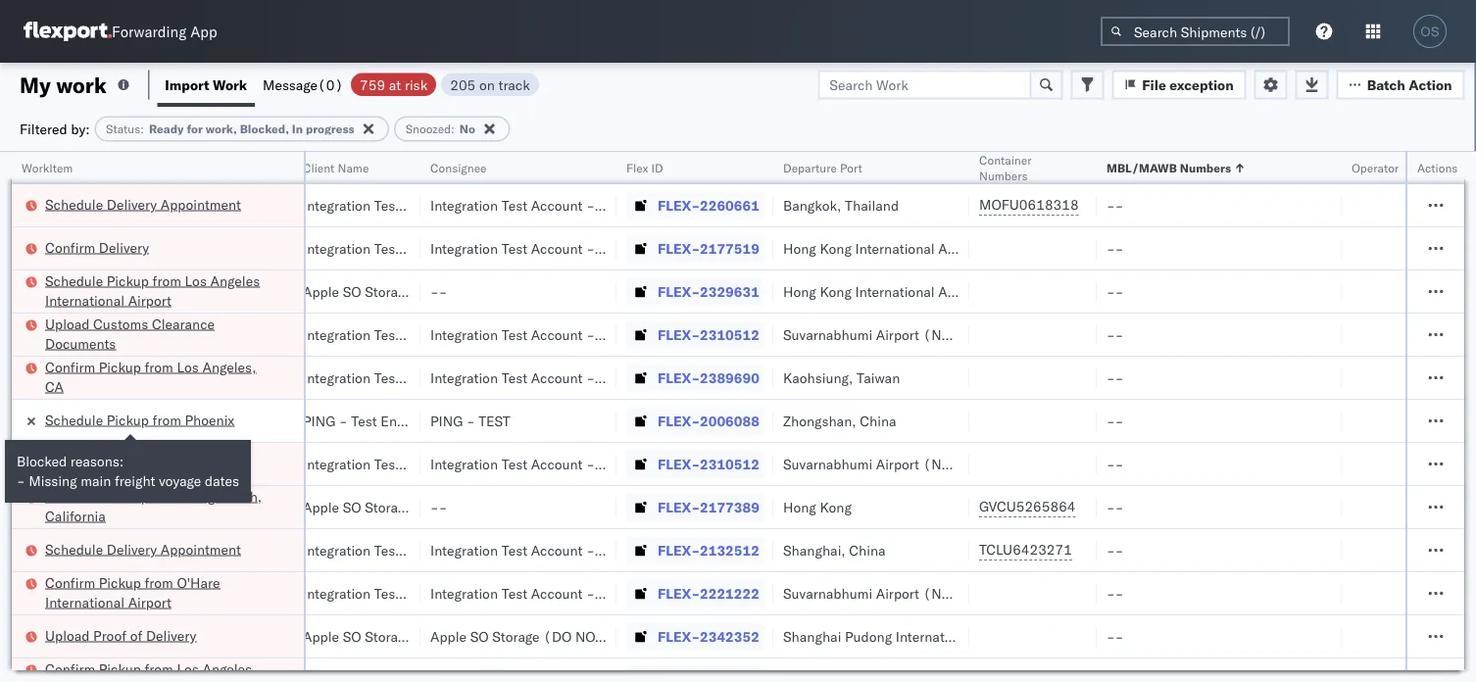 Task type: vqa. For each thing, say whether or not it's contained in the screenshot.
Schedule Pickup from Los Angeles, CA button for 1:59 AM CST, Jan 25, 2023
no



Task type: describe. For each thing, give the bounding box(es) containing it.
clearance
[[152, 315, 215, 332]]

1 resize handle column header from the left
[[74, 152, 97, 683]]

app
[[190, 22, 217, 41]]

import work button
[[157, 63, 255, 107]]

- inside blocked reasons: - missing main freight voyage dates
[[17, 473, 25, 490]]

confirm pickup from o'hare international airport link
[[45, 573, 279, 612]]

2 fcl from the top
[[219, 412, 244, 430]]

2 swarovski from the top
[[599, 240, 661, 257]]

airport down tclu6423271
[[979, 628, 1023, 645]]

departure
[[784, 160, 837, 175]]

taiwan
[[857, 369, 901, 386]]

4 flex- from the top
[[658, 326, 700, 343]]

voyage
[[159, 473, 201, 490]]

lagerfeld
[[627, 542, 686, 559]]

snoozed
[[406, 122, 451, 136]]

hong
[[784, 499, 817, 516]]

ca
[[45, 378, 64, 395]]

departure port button
[[774, 156, 950, 176]]

4 air from the top
[[176, 585, 193, 602]]

no
[[460, 122, 476, 136]]

delivery for 1st the schedule delivery appointment 'link'
[[107, 196, 157, 213]]

from for confirm pickup from los angeles, ca
[[145, 358, 173, 376]]

205
[[450, 76, 476, 93]]

11 flex- from the top
[[658, 628, 700, 645]]

upload for upload proof of delivery
[[45, 627, 90, 644]]

forwarding app
[[112, 22, 217, 41]]

Search Shipments (/) text field
[[1101, 17, 1291, 46]]

1 swarovski from the top
[[599, 197, 661, 214]]

confirm for confirm delivery
[[45, 239, 95, 256]]

5 air from the top
[[176, 628, 193, 645]]

airport inside schedule pickup from los angeles international airport
[[128, 292, 172, 309]]

2 integration test account - on ag from the left
[[431, 369, 642, 386]]

airport inside confirm pickup from o'hare international airport
[[128, 594, 172, 611]]

pickup for schedule pickup from long beach, california
[[107, 488, 149, 505]]

759
[[360, 76, 386, 93]]

file exception
[[1143, 76, 1234, 93]]

2177519
[[700, 240, 760, 257]]

9 resize handle column header from the left
[[1074, 152, 1097, 683]]

international inside schedule pickup from los angeles international airport
[[45, 292, 125, 309]]

work,
[[206, 122, 237, 136]]

3 flex- from the top
[[658, 283, 700, 300]]

pickup for schedule pickup from phoenix
[[107, 411, 149, 429]]

10 resize handle column header from the left
[[1319, 152, 1343, 683]]

in
[[292, 122, 303, 136]]

workitem button
[[12, 156, 284, 176]]

os button
[[1408, 9, 1453, 54]]

1 lcl from the top
[[219, 369, 243, 386]]

4 integration test account - swarovski from the top
[[431, 456, 661, 473]]

schedule for los
[[45, 272, 103, 289]]

5 swarovski from the top
[[599, 585, 661, 602]]

schedule pickup from los angeles international airport
[[45, 272, 260, 309]]

pickup for confirm pickup from los angeles international airport
[[99, 660, 141, 678]]

import work
[[165, 76, 247, 93]]

5 flex- from the top
[[658, 369, 700, 386]]

international right pudong on the bottom
[[896, 628, 976, 645]]

205 on track
[[450, 76, 530, 93]]

3 swarovski from the top
[[599, 326, 661, 343]]

schedule pickup from los angeles international airport link
[[45, 271, 279, 310]]

ping - test
[[431, 412, 510, 430]]

zhongshan, china
[[784, 412, 897, 430]]

mode
[[176, 160, 206, 175]]

confirm delivery
[[45, 239, 149, 256]]

confirm pickup from los angeles international airport button
[[45, 660, 279, 683]]

confirm pickup from los angeles, ca link
[[45, 357, 279, 397]]

from for schedule pickup from long beach, california
[[153, 488, 181, 505]]

confirm pickup from los angeles international airport
[[45, 660, 252, 683]]

confirm arrival at cfs link
[[45, 454, 184, 473]]

consignee
[[431, 160, 487, 175]]

confirm pickup from o'hare international airport button
[[45, 573, 279, 614]]

flex-2132512
[[658, 542, 760, 559]]

confirm pickup from los angeles, ca
[[45, 358, 256, 395]]

schedule delivery appointment for second the schedule delivery appointment 'link' from the top of the page
[[45, 541, 241, 558]]

schedule pickup from los angeles international airport button
[[45, 271, 279, 312]]

tclu6423271
[[980, 541, 1073, 559]]

5 schedule from the top
[[45, 541, 103, 558]]

appointment for second the schedule delivery appointment 'link' from the top of the page
[[161, 541, 241, 558]]

by:
[[71, 120, 90, 137]]

2329631
[[700, 283, 760, 300]]

message (0)
[[263, 76, 343, 93]]

1 ocean fcl from the top
[[176, 197, 244, 214]]

blocked reasons: - missing main freight voyage dates
[[17, 453, 239, 490]]

2 air from the top
[[176, 326, 193, 343]]

customs
[[93, 315, 148, 332]]

2006088
[[700, 412, 760, 430]]

from for confirm pickup from o'hare international airport
[[145, 574, 173, 591]]

flex id button
[[617, 156, 754, 176]]

international inside confirm pickup from o'hare international airport
[[45, 594, 125, 611]]

flex-2177519
[[658, 240, 760, 257]]

: for snoozed
[[451, 122, 455, 136]]

2 flex- from the top
[[658, 240, 700, 257]]

bangkok, thailand
[[784, 197, 899, 214]]

confirm pickup from los angeles international airport link
[[45, 660, 279, 683]]

bangkok,
[[784, 197, 842, 214]]

upload customs clearance documents link
[[45, 314, 279, 354]]

6 resize handle column header from the left
[[593, 152, 617, 683]]

blocked,
[[240, 122, 289, 136]]

2 integration test account - swarovski from the top
[[431, 240, 661, 257]]

12 resize handle column header from the left
[[1442, 152, 1465, 683]]

file
[[1143, 76, 1167, 93]]

main
[[81, 473, 111, 490]]

upload proof of delivery
[[45, 627, 196, 644]]

confirm for confirm arrival at cfs
[[45, 455, 95, 472]]

freight
[[115, 473, 155, 490]]

schedule pickup from long beach, california
[[45, 488, 262, 525]]

1 integration test account - on ag from the left
[[303, 369, 514, 386]]

1 on from the left
[[471, 369, 492, 386]]

1 schedule from the top
[[45, 196, 103, 213]]

2 ocean lcl from the top
[[176, 542, 243, 559]]

shanghai, china
[[784, 542, 886, 559]]

my work
[[20, 71, 107, 98]]

upload customs clearance documents
[[45, 315, 215, 352]]

schedule pickup from long beach, california button
[[45, 487, 279, 528]]

flex-2221222
[[658, 585, 760, 602]]

work
[[213, 76, 247, 93]]

gvcu5265864
[[980, 498, 1076, 515]]

5 integration test account - swarovski from the top
[[431, 585, 661, 602]]

4 resize handle column header from the left
[[280, 152, 304, 683]]

2 on from the left
[[599, 369, 619, 386]]

flex-2177389
[[658, 499, 760, 516]]

forwarding
[[112, 22, 187, 41]]

1 ag from the left
[[495, 369, 514, 386]]

status
[[106, 122, 140, 136]]

delivery for second the schedule delivery appointment 'link' from the top of the page
[[107, 541, 157, 558]]

confirm arrival at cfs
[[45, 455, 184, 472]]

ping - test entity
[[303, 412, 417, 430]]

schedule pickup from phoenix link
[[45, 410, 235, 430]]

exception
[[1170, 76, 1234, 93]]

upload proof of delivery button
[[45, 626, 196, 648]]

forwarding app link
[[24, 22, 217, 41]]

snooze
[[107, 160, 146, 175]]

11 resize handle column header from the left
[[1397, 152, 1421, 683]]

pudong
[[845, 628, 893, 645]]

upload proof of delivery link
[[45, 626, 196, 646]]

2132512
[[700, 542, 760, 559]]

schedule for phoenix
[[45, 411, 103, 429]]

4 ocean from the top
[[176, 499, 216, 516]]

batch
[[1368, 76, 1406, 93]]

9 flex- from the top
[[658, 542, 700, 559]]

2389690
[[700, 369, 760, 386]]

message
[[263, 76, 318, 93]]

snoozed : no
[[406, 122, 476, 136]]



Task type: locate. For each thing, give the bounding box(es) containing it.
1 vertical spatial los
[[177, 358, 199, 376]]

shanghai pudong international airport
[[784, 628, 1023, 645]]

confirm down proof
[[45, 660, 95, 678]]

numbers for container numbers
[[980, 168, 1028, 183]]

7 flex- from the top
[[658, 456, 700, 473]]

0 vertical spatial 2310512
[[700, 326, 760, 343]]

client name button
[[293, 156, 401, 176]]

flex-2177389 button
[[627, 494, 764, 521], [627, 494, 764, 521]]

integration test account - on ag up test on the bottom left of the page
[[431, 369, 642, 386]]

0 vertical spatial fcl
[[219, 197, 244, 214]]

los inside confirm pickup from los angeles international airport
[[177, 660, 199, 678]]

los for confirm pickup from los angeles international airport
[[177, 660, 199, 678]]

angeles for confirm pickup from los angeles international airport
[[202, 660, 252, 678]]

2 resize handle column header from the left
[[142, 152, 166, 683]]

schedule pickup from phoenix
[[45, 411, 235, 429]]

schedule for long
[[45, 488, 103, 505]]

schedule delivery appointment link down workitem button
[[45, 195, 241, 214]]

759 at risk
[[360, 76, 428, 93]]

use)
[[479, 283, 514, 300], [479, 499, 514, 516], [479, 628, 514, 645], [607, 628, 642, 645]]

0 horizontal spatial numbers
[[980, 168, 1028, 183]]

flex- down flex id "button"
[[658, 197, 700, 214]]

phoenix
[[185, 411, 235, 429]]

delivery right of
[[146, 627, 196, 644]]

fcl
[[219, 197, 244, 214], [219, 412, 244, 430], [219, 499, 244, 516]]

at inside button
[[143, 455, 155, 472]]

angeles inside schedule pickup from los angeles international airport
[[210, 272, 260, 289]]

(0)
[[318, 76, 343, 93]]

from up clearance
[[153, 272, 181, 289]]

1 air from the top
[[176, 283, 193, 300]]

angeles inside confirm pickup from los angeles international airport
[[202, 660, 252, 678]]

schedule delivery appointment down workitem button
[[45, 196, 241, 213]]

pickup for schedule pickup from los angeles international airport
[[107, 272, 149, 289]]

2 vertical spatial ocean fcl
[[176, 499, 244, 516]]

2 2310512 from the top
[[700, 456, 760, 473]]

lcl
[[219, 369, 243, 386], [219, 542, 243, 559]]

pickup inside confirm pickup from los angeles, ca
[[99, 358, 141, 376]]

angeles down o'hare
[[202, 660, 252, 678]]

flex- down "flex-2260661"
[[658, 240, 700, 257]]

0 vertical spatial schedule delivery appointment
[[45, 196, 241, 213]]

schedule down confirm delivery button
[[45, 272, 103, 289]]

ocean lcl up o'hare
[[176, 542, 243, 559]]

ocean fcl down mode button
[[176, 197, 244, 214]]

port
[[840, 160, 863, 175]]

numbers down container
[[980, 168, 1028, 183]]

los inside confirm pickup from los angeles, ca
[[177, 358, 199, 376]]

2 schedule delivery appointment button from the top
[[45, 540, 241, 561]]

7 resize handle column header from the left
[[750, 152, 774, 683]]

flex- down flex-2221222
[[658, 628, 700, 645]]

5 ocean from the top
[[176, 542, 216, 559]]

: left no
[[451, 122, 455, 136]]

0 vertical spatial at
[[389, 76, 401, 93]]

integration test account - on ag up entity
[[303, 369, 514, 386]]

integration
[[431, 197, 498, 214], [431, 240, 498, 257], [431, 326, 498, 343], [303, 369, 371, 386], [431, 369, 498, 386], [431, 456, 498, 473], [431, 542, 498, 559], [431, 585, 498, 602]]

schedule down california
[[45, 541, 103, 558]]

from down upload customs clearance documents button
[[145, 358, 173, 376]]

numbers right mbl/mawb
[[1181, 160, 1232, 175]]

kaohsiung, taiwan
[[784, 369, 901, 386]]

0 vertical spatial upload
[[45, 315, 90, 332]]

appointment down mode
[[161, 196, 241, 213]]

1 schedule delivery appointment from the top
[[45, 196, 241, 213]]

flex
[[627, 160, 649, 175]]

from left o'hare
[[145, 574, 173, 591]]

ocean down voyage
[[176, 499, 216, 516]]

delivery inside upload proof of delivery link
[[146, 627, 196, 644]]

4 swarovski from the top
[[599, 456, 661, 473]]

airport down of
[[128, 680, 172, 683]]

schedule delivery appointment down schedule pickup from long beach, california
[[45, 541, 241, 558]]

confirm inside confirm pickup from o'hare international airport
[[45, 574, 95, 591]]

china for shanghai, china
[[850, 542, 886, 559]]

1 vertical spatial schedule delivery appointment button
[[45, 540, 241, 561]]

1 vertical spatial ocean lcl
[[176, 542, 243, 559]]

schedule delivery appointment button
[[45, 195, 241, 216], [45, 540, 241, 561]]

container numbers
[[980, 152, 1032, 183]]

pickup up customs
[[107, 272, 149, 289]]

flexport. image
[[24, 22, 112, 41]]

1 flex- from the top
[[658, 197, 700, 214]]

1 horizontal spatial ag
[[623, 369, 642, 386]]

2 ag from the left
[[623, 369, 642, 386]]

from inside confirm pickup from o'hare international airport
[[145, 574, 173, 591]]

1 vertical spatial flex-2310512
[[658, 456, 760, 473]]

progress
[[306, 122, 355, 136]]

international down proof
[[45, 680, 125, 683]]

swarovski
[[599, 197, 661, 214], [599, 240, 661, 257], [599, 326, 661, 343], [599, 456, 661, 473], [599, 585, 661, 602]]

client name
[[303, 160, 369, 175]]

integration test account - swarovski
[[431, 197, 661, 214], [431, 240, 661, 257], [431, 326, 661, 343], [431, 456, 661, 473], [431, 585, 661, 602]]

6 flex- from the top
[[658, 412, 700, 430]]

1 integration test account - swarovski from the top
[[431, 197, 661, 214]]

3 fcl from the top
[[219, 499, 244, 516]]

1 vertical spatial fcl
[[219, 412, 244, 430]]

my
[[20, 71, 51, 98]]

1 vertical spatial lcl
[[219, 542, 243, 559]]

2 schedule from the top
[[45, 272, 103, 289]]

2310512 up 2177389
[[700, 456, 760, 473]]

from left long
[[153, 488, 181, 505]]

appointment
[[161, 196, 241, 213], [161, 541, 241, 558]]

upload for upload customs clearance documents
[[45, 315, 90, 332]]

air
[[176, 283, 193, 300], [176, 326, 193, 343], [176, 456, 193, 473], [176, 585, 193, 602], [176, 628, 193, 645]]

file exception button
[[1112, 70, 1247, 100], [1112, 70, 1247, 100]]

delivery up schedule pickup from los angeles international airport at the left top
[[99, 239, 149, 256]]

california
[[45, 508, 106, 525]]

1 confirm from the top
[[45, 239, 95, 256]]

1 horizontal spatial at
[[389, 76, 401, 93]]

confirm inside confirm pickup from los angeles international airport
[[45, 660, 95, 678]]

batch action
[[1368, 76, 1453, 93]]

1 horizontal spatial on
[[599, 369, 619, 386]]

los inside schedule pickup from los angeles international airport
[[185, 272, 207, 289]]

action
[[1410, 76, 1453, 93]]

10 flex- from the top
[[658, 585, 700, 602]]

2260661
[[700, 197, 760, 214]]

1 vertical spatial ocean fcl
[[176, 412, 244, 430]]

confirm arrival at cfs button
[[45, 454, 184, 475]]

pickup inside schedule pickup from long beach, california
[[107, 488, 149, 505]]

1 flex-2310512 from the top
[[658, 326, 760, 343]]

2 ocean from the top
[[176, 369, 216, 386]]

ag
[[495, 369, 514, 386], [623, 369, 642, 386]]

os
[[1421, 24, 1440, 39]]

1 horizontal spatial :
[[451, 122, 455, 136]]

pickup down 'arrival'
[[107, 488, 149, 505]]

: for status
[[140, 122, 144, 136]]

flex-2310512
[[658, 326, 760, 343], [658, 456, 760, 473]]

filtered by:
[[20, 120, 90, 137]]

angeles
[[210, 272, 260, 289], [202, 660, 252, 678]]

1 horizontal spatial ping
[[431, 412, 463, 430]]

from for schedule pickup from los angeles international airport
[[153, 272, 181, 289]]

delivery down snooze
[[107, 196, 157, 213]]

mofu0618318
[[980, 196, 1079, 213]]

pickup down upload customs clearance documents
[[99, 358, 141, 376]]

flex-2310512 up flex-2389690
[[658, 326, 760, 343]]

0 horizontal spatial on
[[471, 369, 492, 386]]

confirm pickup from o'hare international airport
[[45, 574, 220, 611]]

international up proof
[[45, 594, 125, 611]]

fcl down mode button
[[219, 197, 244, 214]]

2 schedule delivery appointment link from the top
[[45, 540, 241, 559]]

0 vertical spatial flex-2310512
[[658, 326, 760, 343]]

confirm up missing
[[45, 455, 95, 472]]

ping for ping - test entity
[[303, 412, 336, 430]]

schedule delivery appointment button down workitem button
[[45, 195, 241, 216]]

from inside confirm pickup from los angeles, ca
[[145, 358, 173, 376]]

flex-2389690
[[658, 369, 760, 386]]

--
[[1107, 197, 1124, 214], [1107, 240, 1124, 257], [431, 283, 448, 300], [1107, 283, 1124, 300], [1107, 326, 1124, 343], [1107, 369, 1124, 386], [1107, 412, 1124, 430], [1107, 456, 1124, 473], [431, 499, 448, 516], [1107, 499, 1124, 516], [1107, 542, 1124, 559], [1107, 585, 1124, 602], [1107, 628, 1124, 645]]

0 vertical spatial appointment
[[161, 196, 241, 213]]

flex-2342352
[[658, 628, 760, 645]]

ready
[[149, 122, 184, 136]]

1 2310512 from the top
[[700, 326, 760, 343]]

schedule inside schedule pickup from long beach, california
[[45, 488, 103, 505]]

from for confirm pickup from los angeles international airport
[[145, 660, 173, 678]]

2 appointment from the top
[[161, 541, 241, 558]]

departure port
[[784, 160, 863, 175]]

ocean down mode
[[176, 197, 216, 214]]

ocean up o'hare
[[176, 542, 216, 559]]

from for schedule pickup from phoenix
[[153, 411, 181, 429]]

0 horizontal spatial :
[[140, 122, 144, 136]]

pickup
[[107, 272, 149, 289], [99, 358, 141, 376], [107, 411, 149, 429], [107, 488, 149, 505], [99, 574, 141, 591], [99, 660, 141, 678]]

flex-2389690 button
[[627, 364, 764, 392], [627, 364, 764, 392]]

fcl down dates
[[219, 499, 244, 516]]

ocean fcl down dates
[[176, 499, 244, 516]]

4 confirm from the top
[[45, 574, 95, 591]]

3 ocean fcl from the top
[[176, 499, 244, 516]]

2310512 up 2389690
[[700, 326, 760, 343]]

apple
[[303, 283, 339, 300], [303, 499, 339, 516], [303, 628, 339, 645], [431, 628, 467, 645]]

3 schedule from the top
[[45, 411, 103, 429]]

for
[[187, 122, 203, 136]]

confirm down workitem at left
[[45, 239, 95, 256]]

0 horizontal spatial at
[[143, 455, 155, 472]]

2 upload from the top
[[45, 627, 90, 644]]

2 vertical spatial fcl
[[219, 499, 244, 516]]

zhongshan,
[[784, 412, 857, 430]]

flex- down flex-2006088
[[658, 456, 700, 473]]

at
[[389, 76, 401, 93], [143, 455, 155, 472]]

angeles for schedule pickup from los angeles international airport
[[210, 272, 260, 289]]

pickup inside schedule pickup from los angeles international airport
[[107, 272, 149, 289]]

0 vertical spatial ocean lcl
[[176, 369, 243, 386]]

3 integration test account - swarovski from the top
[[431, 326, 661, 343]]

confirm for confirm pickup from los angeles international airport
[[45, 660, 95, 678]]

international up customs
[[45, 292, 125, 309]]

los up clearance
[[185, 272, 207, 289]]

3 confirm from the top
[[45, 455, 95, 472]]

5 confirm from the top
[[45, 660, 95, 678]]

confirm pickup from los angeles, ca button
[[45, 357, 279, 399]]

2342352
[[700, 628, 760, 645]]

pickup down upload proof of delivery button
[[99, 660, 141, 678]]

ag up test on the bottom left of the page
[[495, 369, 514, 386]]

Search Work text field
[[818, 70, 1032, 100]]

1 upload from the top
[[45, 315, 90, 332]]

karl
[[599, 542, 624, 559]]

pickup inside confirm pickup from los angeles international airport
[[99, 660, 141, 678]]

from inside schedule pickup from long beach, california
[[153, 488, 181, 505]]

pickup for confirm pickup from o'hare international airport
[[99, 574, 141, 591]]

schedule down workitem at left
[[45, 196, 103, 213]]

1 schedule delivery appointment link from the top
[[45, 195, 241, 214]]

0 vertical spatial ocean fcl
[[176, 197, 244, 214]]

ping left entity
[[303, 412, 336, 430]]

2 flex-2310512 from the top
[[658, 456, 760, 473]]

schedule down "ca"
[[45, 411, 103, 429]]

flex- up flex-2389690
[[658, 326, 700, 343]]

at left risk
[[389, 76, 401, 93]]

angeles up clearance
[[210, 272, 260, 289]]

flex- down flex-2177519
[[658, 283, 700, 300]]

2 lcl from the top
[[219, 542, 243, 559]]

3 air from the top
[[176, 456, 193, 473]]

los for confirm pickup from los angeles, ca
[[177, 358, 199, 376]]

upload up 'documents'
[[45, 315, 90, 332]]

resize handle column header
[[74, 152, 97, 683], [142, 152, 166, 683], [270, 152, 293, 683], [280, 152, 304, 683], [397, 152, 421, 683], [593, 152, 617, 683], [750, 152, 774, 683], [946, 152, 970, 683], [1074, 152, 1097, 683], [1319, 152, 1343, 683], [1397, 152, 1421, 683], [1442, 152, 1465, 683]]

blocked
[[17, 453, 67, 470]]

delivery inside confirm delivery link
[[99, 239, 149, 256]]

ocean up 'phoenix'
[[176, 369, 216, 386]]

schedule inside schedule pickup from los angeles international airport
[[45, 272, 103, 289]]

1 vertical spatial schedule delivery appointment link
[[45, 540, 241, 559]]

kong
[[820, 499, 852, 516]]

flex-2329631 button
[[627, 278, 764, 305], [627, 278, 764, 305]]

work
[[56, 71, 107, 98]]

flex- down lagerfeld
[[658, 585, 700, 602]]

1 vertical spatial appointment
[[161, 541, 241, 558]]

confirm delivery link
[[45, 238, 149, 257]]

0 horizontal spatial ping
[[303, 412, 336, 430]]

airport up of
[[128, 594, 172, 611]]

1 vertical spatial 2310512
[[700, 456, 760, 473]]

confirm inside button
[[45, 455, 95, 472]]

1 appointment from the top
[[161, 196, 241, 213]]

beach,
[[219, 488, 262, 505]]

2177389
[[700, 499, 760, 516]]

hong kong
[[784, 499, 852, 516]]

2 ocean fcl from the top
[[176, 412, 244, 430]]

china for zhongshan, china
[[860, 412, 897, 430]]

fcl down angeles,
[[219, 412, 244, 430]]

delivery up confirm pickup from o'hare international airport
[[107, 541, 157, 558]]

1 : from the left
[[140, 122, 144, 136]]

: left ready
[[140, 122, 144, 136]]

batch action button
[[1337, 70, 1466, 100]]

los down upload proof of delivery button
[[177, 660, 199, 678]]

client
[[303, 160, 335, 175]]

from down upload proof of delivery button
[[145, 660, 173, 678]]

ocean fcl up cfs
[[176, 412, 244, 430]]

ocean up cfs
[[176, 412, 216, 430]]

5 resize handle column header from the left
[[397, 152, 421, 683]]

delivery for confirm delivery link
[[99, 239, 149, 256]]

long
[[185, 488, 215, 505]]

flex-
[[658, 197, 700, 214], [658, 240, 700, 257], [658, 283, 700, 300], [658, 326, 700, 343], [658, 369, 700, 386], [658, 412, 700, 430], [658, 456, 700, 473], [658, 499, 700, 516], [658, 542, 700, 559], [658, 585, 700, 602], [658, 628, 700, 645]]

dates
[[205, 473, 239, 490]]

flex- down flex-2389690
[[658, 412, 700, 430]]

mbl/mawb
[[1107, 160, 1178, 175]]

8 resize handle column header from the left
[[946, 152, 970, 683]]

airport up the upload customs clearance documents link
[[128, 292, 172, 309]]

flex-2310512 down flex-2006088
[[658, 456, 760, 473]]

8 flex- from the top
[[658, 499, 700, 516]]

china right shanghai,
[[850, 542, 886, 559]]

appointment up o'hare
[[161, 541, 241, 558]]

schedule delivery appointment link up confirm pickup from o'hare international airport
[[45, 540, 241, 559]]

delivery
[[107, 196, 157, 213], [99, 239, 149, 256], [107, 541, 157, 558], [146, 627, 196, 644]]

2 ping from the left
[[431, 412, 463, 430]]

los for schedule pickup from los angeles international airport
[[185, 272, 207, 289]]

flex- up flex-2006088
[[658, 369, 700, 386]]

lcl up 'phoenix'
[[219, 369, 243, 386]]

schedule delivery appointment for 1st the schedule delivery appointment 'link'
[[45, 196, 241, 213]]

1 ocean from the top
[[176, 197, 216, 214]]

confirm for confirm pickup from o'hare international airport
[[45, 574, 95, 591]]

ping right entity
[[431, 412, 463, 430]]

from
[[153, 272, 181, 289], [145, 358, 173, 376], [153, 411, 181, 429], [153, 488, 181, 505], [145, 574, 173, 591], [145, 660, 173, 678]]

appointment for 1st the schedule delivery appointment 'link'
[[161, 196, 241, 213]]

pickup up upload proof of delivery
[[99, 574, 141, 591]]

1 ping from the left
[[303, 412, 336, 430]]

los down upload customs clearance documents button
[[177, 358, 199, 376]]

ocean lcl up 'phoenix'
[[176, 369, 243, 386]]

1 fcl from the top
[[219, 197, 244, 214]]

lcl up o'hare
[[219, 542, 243, 559]]

ping for ping - test
[[431, 412, 463, 430]]

pickup for confirm pickup from los angeles, ca
[[99, 358, 141, 376]]

schedule delivery appointment button up confirm pickup from o'hare international airport
[[45, 540, 241, 561]]

ag left flex-2389690
[[623, 369, 642, 386]]

0 vertical spatial lcl
[[219, 369, 243, 386]]

numbers inside container numbers
[[980, 168, 1028, 183]]

0 vertical spatial schedule delivery appointment link
[[45, 195, 241, 214]]

at left cfs
[[143, 455, 155, 472]]

confirm up "ca"
[[45, 358, 95, 376]]

from down confirm pickup from los angeles, ca button
[[153, 411, 181, 429]]

1 horizontal spatial numbers
[[1181, 160, 1232, 175]]

schedule up california
[[45, 488, 103, 505]]

risk
[[405, 76, 428, 93]]

flex- up lagerfeld
[[658, 499, 700, 516]]

0 vertical spatial schedule delivery appointment button
[[45, 195, 241, 216]]

confirm up proof
[[45, 574, 95, 591]]

pickup up 'arrival'
[[107, 411, 149, 429]]

2 schedule delivery appointment from the top
[[45, 541, 241, 558]]

flex- down flex-2177389
[[658, 542, 700, 559]]

from inside confirm pickup from los angeles international airport
[[145, 660, 173, 678]]

international inside confirm pickup from los angeles international airport
[[45, 680, 125, 683]]

confirm
[[45, 239, 95, 256], [45, 358, 95, 376], [45, 455, 95, 472], [45, 574, 95, 591], [45, 660, 95, 678]]

1 vertical spatial at
[[143, 455, 155, 472]]

0 vertical spatial los
[[185, 272, 207, 289]]

1 vertical spatial upload
[[45, 627, 90, 644]]

4 schedule from the top
[[45, 488, 103, 505]]

2 confirm from the top
[[45, 358, 95, 376]]

from inside schedule pickup from los angeles international airport
[[153, 272, 181, 289]]

3 ocean from the top
[[176, 412, 216, 430]]

1 vertical spatial schedule delivery appointment
[[45, 541, 241, 558]]

consignee button
[[421, 156, 597, 176]]

1 schedule delivery appointment button from the top
[[45, 195, 241, 216]]

arrival
[[99, 455, 139, 472]]

test
[[502, 197, 528, 214], [502, 240, 528, 257], [502, 326, 528, 343], [374, 369, 400, 386], [502, 369, 528, 386], [351, 412, 377, 430], [502, 456, 528, 473], [502, 542, 528, 559], [502, 585, 528, 602]]

reasons:
[[71, 453, 124, 470]]

2 : from the left
[[451, 122, 455, 136]]

mode button
[[166, 156, 274, 176]]

actions
[[1418, 160, 1459, 175]]

confirm inside confirm pickup from los angeles, ca
[[45, 358, 95, 376]]

3 resize handle column header from the left
[[270, 152, 293, 683]]

0 horizontal spatial ag
[[495, 369, 514, 386]]

pickup inside confirm pickup from o'hare international airport
[[99, 574, 141, 591]]

confirm for confirm pickup from los angeles, ca
[[45, 358, 95, 376]]

numbers for mbl/mawb numbers
[[1181, 160, 1232, 175]]

flex-2132512 button
[[627, 537, 764, 564], [627, 537, 764, 564]]

ocean
[[176, 197, 216, 214], [176, 369, 216, 386], [176, 412, 216, 430], [176, 499, 216, 516], [176, 542, 216, 559]]

upload left proof
[[45, 627, 90, 644]]

2 vertical spatial los
[[177, 660, 199, 678]]

upload inside upload customs clearance documents
[[45, 315, 90, 332]]

airport inside confirm pickup from los angeles international airport
[[128, 680, 172, 683]]

1 vertical spatial angeles
[[202, 660, 252, 678]]

kaohsiung,
[[784, 369, 854, 386]]

1 vertical spatial china
[[850, 542, 886, 559]]

1 ocean lcl from the top
[[176, 369, 243, 386]]

0 vertical spatial angeles
[[210, 272, 260, 289]]

0 vertical spatial china
[[860, 412, 897, 430]]

china down taiwan
[[860, 412, 897, 430]]



